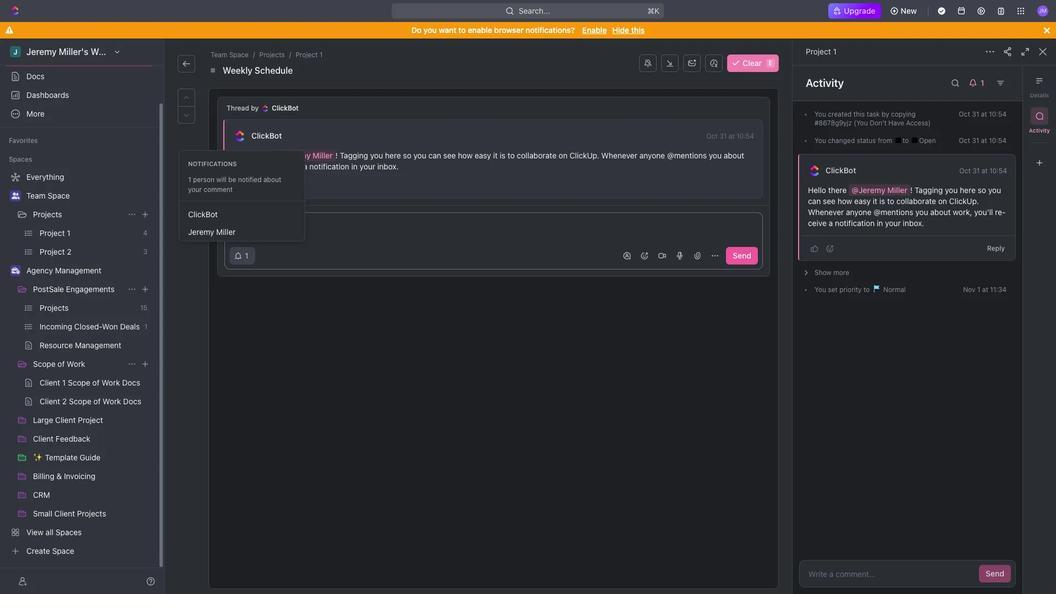 Task type: describe. For each thing, give the bounding box(es) containing it.
agency
[[26, 266, 53, 275]]

person
[[193, 176, 215, 184]]

project 1 inside sidebar navigation
[[40, 228, 70, 238]]

be
[[228, 176, 236, 184]]

1 / from the left
[[253, 51, 255, 59]]

comment
[[204, 185, 233, 194]]

0 vertical spatial this
[[632, 25, 645, 35]]

0 vertical spatial of
[[58, 359, 65, 369]]

scope for 1
[[68, 378, 90, 388]]

about for a
[[724, 151, 745, 160]]

client up client feedback
[[55, 416, 76, 425]]

here for ceive
[[961, 185, 976, 195]]

status
[[857, 137, 877, 145]]

management for agency management
[[55, 266, 101, 275]]

postsale engagements link
[[33, 281, 123, 298]]

15
[[140, 304, 148, 312]]

to inside ! tagging you here so you can see how easy it is to collaborate on clickup. whenever anyone @mentions you about work, you'll receive a notification in your inbox.
[[508, 151, 515, 160]]

re
[[996, 208, 1006, 217]]

✨ template guide
[[33, 453, 101, 462]]

reply
[[988, 244, 1006, 252]]

have
[[889, 119, 905, 127]]

@mentions for ceive
[[874, 208, 914, 217]]

1 inside 1 person will be notified about your comment
[[188, 176, 191, 184]]

1 person will be notified about your comment
[[188, 176, 281, 194]]

clickup. for a
[[570, 151, 600, 160]]

will
[[216, 176, 227, 184]]

set priority to
[[827, 286, 872, 294]]

your inside ! tagging you here so you can see how easy it is to collaborate on clickup. whenever anyone @mentions you about work, you'll receive a notification in your inbox.
[[360, 162, 376, 171]]

jm
[[1040, 7, 1048, 14]]

notification inside ! tagging you here so you can see how easy it is to collaborate on clickup. whenever anyone @mentions you about work, you'll re ceive a notification in your inbox.
[[836, 219, 875, 228]]

changed status from
[[827, 137, 895, 145]]

projects down crm link
[[77, 509, 106, 519]]

#8678g9yjz
[[815, 119, 853, 127]]

0 vertical spatial docs
[[26, 72, 45, 81]]

your inside ! tagging you here so you can see how easy it is to collaborate on clickup. whenever anyone @mentions you about work, you'll re ceive a notification in your inbox.
[[886, 219, 901, 228]]

on for a
[[559, 151, 568, 160]]

view
[[26, 528, 44, 537]]

invoicing
[[64, 472, 96, 481]]

large client project
[[33, 416, 103, 425]]

11:34
[[991, 286, 1007, 294]]

notified
[[238, 176, 262, 184]]

resource management link
[[40, 337, 152, 354]]

how for a
[[458, 151, 473, 160]]

dashboards
[[26, 90, 69, 100]]

@jeremy for ceive
[[852, 185, 886, 195]]

billing & invoicing link
[[33, 468, 152, 485]]

1 inside button
[[245, 251, 249, 260]]

details
[[1031, 92, 1050, 99]]

jm button
[[1035, 2, 1052, 20]]

you created this task by copying #8678g9yjz (you don't have access)
[[815, 110, 931, 127]]

✨ template guide link
[[33, 449, 152, 467]]

0 vertical spatial work
[[67, 359, 85, 369]]

favorites
[[9, 137, 38, 145]]

3
[[143, 248, 148, 256]]

nov
[[964, 286, 976, 294]]

jeremy for jeremy miller
[[188, 227, 214, 237]]

projects up schedule
[[260, 51, 285, 59]]

incoming closed-won deals 1
[[40, 322, 148, 331]]

created
[[829, 110, 852, 118]]

crm link
[[33, 487, 152, 504]]

scope of work
[[33, 359, 85, 369]]

jeremy for jeremy miller's workspace
[[26, 47, 57, 57]]

search...
[[519, 6, 551, 15]]

show more
[[815, 269, 850, 277]]

(you
[[854, 119, 869, 127]]

docs for client 1 scope of work docs
[[122, 378, 140, 388]]

do
[[412, 25, 422, 35]]

work, for ceive
[[953, 208, 973, 217]]

1 horizontal spatial project 1 link
[[294, 50, 325, 61]]

client 1 scope of work docs
[[40, 378, 140, 388]]

changed
[[829, 137, 856, 145]]

j
[[13, 48, 17, 56]]

0 horizontal spatial by
[[251, 104, 259, 112]]

reply button
[[983, 242, 1010, 255]]

! for a
[[336, 151, 338, 160]]

1 button
[[230, 247, 255, 265]]

show
[[815, 269, 832, 277]]

tree inside sidebar navigation
[[4, 168, 154, 560]]

do you want to enable browser notifications? enable hide this
[[412, 25, 645, 35]]

incoming
[[40, 322, 72, 331]]

business time image
[[11, 268, 20, 274]]

about for ceive
[[931, 208, 951, 217]]

1 inside incoming closed-won deals 1
[[144, 323, 148, 331]]

in inside ! tagging you here so you can see how easy it is to collaborate on clickup. whenever anyone @mentions you about work, you'll re ceive a notification in your inbox.
[[877, 219, 884, 228]]

it for a
[[494, 151, 498, 160]]

access)
[[907, 119, 931, 127]]

clickbot up clickbot "button"
[[272, 104, 299, 112]]

send inside task sidebar content section
[[986, 569, 1005, 579]]

0 vertical spatial send button
[[727, 247, 758, 265]]

2 vertical spatial miller
[[216, 227, 236, 237]]

thread by
[[227, 104, 259, 112]]

jeremy miller
[[188, 227, 236, 237]]

is for ceive
[[880, 197, 886, 206]]

you for set priority to
[[815, 286, 827, 294]]

✨
[[33, 453, 43, 462]]

space for team space / projects / project 1
[[229, 51, 249, 59]]

docs link
[[4, 68, 154, 85]]

here for a
[[385, 151, 401, 160]]

deals
[[120, 322, 140, 331]]

user group image
[[11, 193, 20, 199]]

clickup. for ceive
[[950, 197, 980, 206]]

upgrade
[[845, 6, 876, 15]]

more
[[26, 109, 45, 118]]

so for ceive
[[978, 185, 987, 195]]

want
[[439, 25, 457, 35]]

create space
[[26, 547, 74, 556]]

1 vertical spatial projects link
[[33, 206, 123, 223]]

template
[[45, 453, 78, 462]]

1 horizontal spatial team space link
[[209, 50, 251, 61]]

postsale engagements
[[33, 285, 115, 294]]

hello there @jeremy miller for ceive
[[809, 185, 908, 195]]

feedback
[[56, 434, 90, 444]]

hide
[[613, 25, 630, 35]]

whenever for ceive
[[809, 208, 845, 217]]

1 horizontal spatial spaces
[[56, 528, 82, 537]]

client feedback link
[[33, 430, 152, 448]]

there for a
[[254, 151, 272, 160]]

0 vertical spatial projects link
[[257, 50, 287, 61]]

favorites button
[[4, 134, 42, 148]]

client feedback
[[33, 434, 90, 444]]

whenever for a
[[602, 151, 638, 160]]

2 for project
[[67, 247, 71, 257]]

ceive
[[809, 208, 1006, 228]]

1 horizontal spatial send button
[[980, 565, 1012, 583]]

clickbot inside task sidebar content section
[[826, 166, 857, 175]]

task
[[867, 110, 880, 118]]

! tagging you here so you can see how easy it is to collaborate on clickup. whenever anyone @mentions you about work, you'll re ceive a notification in your inbox.
[[809, 185, 1006, 228]]

e
[[769, 59, 773, 67]]

hello for ceive
[[809, 185, 827, 195]]

you'll for a
[[255, 162, 274, 171]]

on for ceive
[[939, 197, 948, 206]]

space for create space
[[52, 547, 74, 556]]

clickbot button
[[251, 131, 283, 141]]

in inside ! tagging you here so you can see how easy it is to collaborate on clickup. whenever anyone @mentions you about work, you'll receive a notification in your inbox.
[[352, 162, 358, 171]]

priority
[[840, 286, 862, 294]]

team for team space / projects / project 1
[[211, 51, 228, 59]]

how for ceive
[[838, 197, 853, 206]]

to inside ! tagging you here so you can see how easy it is to collaborate on clickup. whenever anyone @mentions you about work, you'll re ceive a notification in your inbox.
[[888, 197, 895, 206]]

inbox. inside ! tagging you here so you can see how easy it is to collaborate on clickup. whenever anyone @mentions you about work, you'll receive a notification in your inbox.
[[378, 162, 399, 171]]

client 1 scope of work docs link
[[40, 374, 152, 392]]

weekly schedule
[[223, 66, 293, 75]]

there for ceive
[[829, 185, 847, 195]]

tagging for ceive
[[915, 185, 944, 195]]

0 horizontal spatial project 1 link
[[40, 225, 139, 242]]

miller for a
[[313, 151, 333, 160]]

upgrade link
[[829, 3, 882, 19]]

2 horizontal spatial project 1 link
[[806, 47, 837, 56]]

notifications?
[[526, 25, 575, 35]]

your inside 1 person will be notified about your comment
[[188, 185, 202, 194]]

a inside ! tagging you here so you can see how easy it is to collaborate on clickup. whenever anyone @mentions you about work, you'll receive a notification in your inbox.
[[303, 162, 308, 171]]

jeremy miller's workspace, , element
[[10, 46, 21, 57]]

1 button
[[965, 74, 992, 92]]



Task type: vqa. For each thing, say whether or not it's contained in the screenshot.


Task type: locate. For each thing, give the bounding box(es) containing it.
docs for client 2 scope of work docs
[[123, 397, 141, 406]]

0 vertical spatial jeremy
[[26, 47, 57, 57]]

can inside ! tagging you here so you can see how easy it is to collaborate on clickup. whenever anyone @mentions you about work, you'll re ceive a notification in your inbox.
[[809, 197, 821, 206]]

of for 2
[[93, 397, 101, 406]]

activity down details
[[1030, 127, 1051, 134]]

! for ceive
[[911, 185, 913, 195]]

sidebar navigation
[[0, 39, 167, 594]]

it for ceive
[[873, 197, 878, 206]]

hello there @jeremy miller inside task sidebar content section
[[809, 185, 908, 195]]

about inside 1 person will be notified about your comment
[[264, 176, 281, 184]]

client down "scope of work"
[[40, 378, 60, 388]]

docs up dashboards
[[26, 72, 45, 81]]

0 horizontal spatial team space link
[[26, 187, 152, 205]]

0 vertical spatial team
[[211, 51, 228, 59]]

2 vertical spatial of
[[93, 397, 101, 406]]

0 vertical spatial so
[[403, 151, 412, 160]]

by up don't
[[882, 110, 890, 118]]

projects link
[[257, 50, 287, 61], [33, 206, 123, 223], [40, 299, 136, 317]]

client for 2
[[40, 397, 60, 406]]

collaborate inside ! tagging you here so you can see how easy it is to collaborate on clickup. whenever anyone @mentions you about work, you'll receive a notification in your inbox.
[[517, 151, 557, 160]]

0 vertical spatial project 1
[[806, 47, 837, 56]]

activity inside task sidebar navigation tab list
[[1030, 127, 1051, 134]]

you'll left re
[[975, 208, 994, 217]]

clickbot up jeremy miller
[[188, 210, 218, 219]]

see for ceive
[[823, 197, 836, 206]]

notification inside ! tagging you here so you can see how easy it is to collaborate on clickup. whenever anyone @mentions you about work, you'll receive a notification in your inbox.
[[310, 162, 349, 171]]

hello
[[233, 151, 252, 160], [809, 185, 827, 195]]

miller inside task sidebar content section
[[888, 185, 908, 195]]

0 vertical spatial you'll
[[255, 162, 274, 171]]

it inside ! tagging you here so you can see how easy it is to collaborate on clickup. whenever anyone @mentions you about work, you'll re ceive a notification in your inbox.
[[873, 197, 878, 206]]

by right thread
[[251, 104, 259, 112]]

! inside ! tagging you here so you can see how easy it is to collaborate on clickup. whenever anyone @mentions you about work, you'll receive a notification in your inbox.
[[336, 151, 338, 160]]

0 horizontal spatial miller
[[216, 227, 236, 237]]

work down resource management
[[67, 359, 85, 369]]

31
[[973, 110, 980, 118], [720, 132, 727, 140], [973, 137, 980, 145], [973, 167, 980, 175]]

1 horizontal spatial so
[[978, 185, 987, 195]]

1 vertical spatial 2
[[62, 397, 67, 406]]

0 horizontal spatial !
[[336, 151, 338, 160]]

space down everything
[[48, 191, 70, 200]]

easy inside ! tagging you here so you can see how easy it is to collaborate on clickup. whenever anyone @mentions you about work, you'll re ceive a notification in your inbox.
[[855, 197, 871, 206]]

jeremy down comment
[[188, 227, 214, 237]]

1 horizontal spatial activity
[[1030, 127, 1051, 134]]

1 vertical spatial activity
[[1030, 127, 1051, 134]]

docs down client 1 scope of work docs link
[[123, 397, 141, 406]]

can inside ! tagging you here so you can see how easy it is to collaborate on clickup. whenever anyone @mentions you about work, you'll receive a notification in your inbox.
[[429, 151, 442, 160]]

at for created this task by copying
[[982, 110, 988, 118]]

2 you from the top
[[815, 137, 827, 145]]

collaborate for ceive
[[897, 197, 937, 206]]

enable
[[583, 25, 607, 35]]

1 vertical spatial project 1
[[40, 228, 70, 238]]

work,
[[233, 162, 253, 171], [953, 208, 973, 217]]

spaces down small client projects
[[56, 528, 82, 537]]

client down large
[[33, 434, 54, 444]]

1 vertical spatial spaces
[[56, 528, 82, 537]]

project 1 up project 2 at the top left of the page
[[40, 228, 70, 238]]

1 vertical spatial team space link
[[26, 187, 152, 205]]

task sidebar navigation tab list
[[1028, 72, 1052, 172]]

activity
[[806, 77, 845, 89], [1030, 127, 1051, 134]]

easy inside ! tagging you here so you can see how easy it is to collaborate on clickup. whenever anyone @mentions you about work, you'll receive a notification in your inbox.
[[475, 151, 491, 160]]

tree containing everything
[[4, 168, 154, 560]]

0 horizontal spatial collaborate
[[517, 151, 557, 160]]

spaces down favorites button
[[9, 155, 32, 163]]

you'll for ceive
[[975, 208, 994, 217]]

is inside ! tagging you here so you can see how easy it is to collaborate on clickup. whenever anyone @mentions you about work, you'll receive a notification in your inbox.
[[500, 151, 506, 160]]

project 1 down upgrade link
[[806, 47, 837, 56]]

scope inside the client 2 scope of work docs link
[[69, 397, 91, 406]]

inbox.
[[378, 162, 399, 171], [903, 219, 925, 228]]

client up large
[[40, 397, 60, 406]]

work, inside ! tagging you here so you can see how easy it is to collaborate on clickup. whenever anyone @mentions you about work, you'll re ceive a notification in your inbox.
[[953, 208, 973, 217]]

there inside task sidebar content section
[[829, 185, 847, 195]]

schedule
[[255, 66, 293, 75]]

clickbot
[[272, 104, 299, 112], [252, 131, 282, 140], [826, 166, 857, 175], [188, 210, 218, 219]]

2 up agency management
[[67, 247, 71, 257]]

team up weekly
[[211, 51, 228, 59]]

1 vertical spatial tagging
[[915, 185, 944, 195]]

@jeremy miller button up ceive
[[849, 184, 911, 196]]

@jeremy up the receive
[[277, 151, 311, 160]]

2 up large client project
[[62, 397, 67, 406]]

you left "set"
[[815, 286, 827, 294]]

clickbot down thread by
[[252, 131, 282, 140]]

projects link up closed-
[[40, 299, 136, 317]]

4
[[143, 229, 148, 237]]

0 vertical spatial @mentions
[[668, 151, 707, 160]]

nov 1 at 11:34
[[964, 286, 1007, 294]]

team space link down everything link
[[26, 187, 152, 205]]

! inside ! tagging you here so you can see how easy it is to collaborate on clickup. whenever anyone @mentions you about work, you'll re ceive a notification in your inbox.
[[911, 185, 913, 195]]

management down incoming closed-won deals 1 at the bottom of the page
[[75, 341, 121, 350]]

engagements
[[66, 285, 115, 294]]

hello for a
[[233, 151, 252, 160]]

scope
[[33, 359, 55, 369], [68, 378, 90, 388], [69, 397, 91, 406]]

2 / from the left
[[289, 51, 291, 59]]

1 horizontal spatial @jeremy miller button
[[849, 184, 911, 196]]

@jeremy inside task sidebar content section
[[852, 185, 886, 195]]

projects link up schedule
[[257, 50, 287, 61]]

work, inside ! tagging you here so you can see how easy it is to collaborate on clickup. whenever anyone @mentions you about work, you'll receive a notification in your inbox.
[[233, 162, 253, 171]]

team for team space
[[26, 191, 46, 200]]

to
[[459, 25, 466, 35], [903, 137, 911, 145], [508, 151, 515, 160], [888, 197, 895, 206], [864, 286, 870, 294]]

see inside ! tagging you here so you can see how easy it is to collaborate on clickup. whenever anyone @mentions you about work, you'll receive a notification in your inbox.
[[444, 151, 456, 160]]

anyone for a
[[640, 151, 665, 160]]

notification right the receive
[[310, 162, 349, 171]]

1 horizontal spatial this
[[854, 110, 866, 118]]

you left changed
[[815, 137, 827, 145]]

so inside ! tagging you here so you can see how easy it is to collaborate on clickup. whenever anyone @mentions you about work, you'll receive a notification in your inbox.
[[403, 151, 412, 160]]

this right "hide"
[[632, 25, 645, 35]]

tree
[[4, 168, 154, 560]]

@jeremy for a
[[277, 151, 311, 160]]

can for ceive
[[809, 197, 821, 206]]

scope for 2
[[69, 397, 91, 406]]

work, up notified
[[233, 162, 253, 171]]

1
[[834, 47, 837, 56], [320, 51, 323, 59], [981, 78, 985, 88], [188, 176, 191, 184], [67, 228, 70, 238], [245, 251, 249, 260], [978, 286, 981, 294], [144, 323, 148, 331], [62, 378, 66, 388]]

work, left re
[[953, 208, 973, 217]]

client for feedback
[[33, 434, 54, 444]]

is for a
[[500, 151, 506, 160]]

scope down scope of work link
[[68, 378, 90, 388]]

1 you from the top
[[815, 110, 827, 118]]

0 horizontal spatial see
[[444, 151, 456, 160]]

won
[[102, 322, 118, 331]]

work up the client 2 scope of work docs link
[[102, 378, 120, 388]]

team right user group icon
[[26, 191, 46, 200]]

project 1 link up weekly schedule link
[[294, 50, 325, 61]]

activity up created
[[806, 77, 845, 89]]

@jeremy miller button up the receive
[[274, 150, 336, 161]]

client up view all spaces
[[54, 509, 75, 519]]

1 horizontal spatial jeremy
[[188, 227, 214, 237]]

/ up weekly schedule link
[[253, 51, 255, 59]]

you'll up notified
[[255, 162, 274, 171]]

of down client 1 scope of work docs link
[[93, 397, 101, 406]]

1 horizontal spatial how
[[838, 197, 853, 206]]

here inside ! tagging you here so you can see how easy it is to collaborate on clickup. whenever anyone @mentions you about work, you'll receive a notification in your inbox.
[[385, 151, 401, 160]]

0 vertical spatial in
[[352, 162, 358, 171]]

of up the client 2 scope of work docs link
[[92, 378, 100, 388]]

0 horizontal spatial anyone
[[640, 151, 665, 160]]

0 vertical spatial activity
[[806, 77, 845, 89]]

there
[[254, 151, 272, 160], [829, 185, 847, 195]]

hello there @jeremy miller for a
[[233, 151, 333, 160]]

project 1 link up project 2 link
[[40, 225, 139, 242]]

guide
[[80, 453, 101, 462]]

create
[[26, 547, 50, 556]]

0 vertical spatial notification
[[310, 162, 349, 171]]

of down resource
[[58, 359, 65, 369]]

easy for a
[[475, 151, 491, 160]]

projects up incoming
[[40, 303, 69, 313]]

notifications
[[188, 160, 237, 167]]

anyone for ceive
[[847, 208, 872, 217]]

thread
[[227, 104, 249, 112]]

0 vertical spatial there
[[254, 151, 272, 160]]

tagging inside ! tagging you here so you can see how easy it is to collaborate on clickup. whenever anyone @mentions you about work, you'll receive a notification in your inbox.
[[340, 151, 368, 160]]

0 horizontal spatial you'll
[[255, 162, 274, 171]]

how inside ! tagging you here so you can see how easy it is to collaborate on clickup. whenever anyone @mentions you about work, you'll receive a notification in your inbox.
[[458, 151, 473, 160]]

anyone
[[640, 151, 665, 160], [847, 208, 872, 217]]

management up postsale engagements link
[[55, 266, 101, 275]]

2 vertical spatial projects link
[[40, 299, 136, 317]]

jeremy right jeremy miller's workspace, , element
[[26, 47, 57, 57]]

you for changed status from
[[815, 137, 827, 145]]

2 horizontal spatial about
[[931, 208, 951, 217]]

work down client 1 scope of work docs link
[[103, 397, 121, 406]]

1 vertical spatial @jeremy miller button
[[849, 184, 911, 196]]

0 vertical spatial team space link
[[209, 50, 251, 61]]

1 horizontal spatial anyone
[[847, 208, 872, 217]]

scope inside scope of work link
[[33, 359, 55, 369]]

0 horizontal spatial on
[[559, 151, 568, 160]]

jeremy miller's workspace
[[26, 47, 136, 57]]

2 horizontal spatial miller
[[888, 185, 908, 195]]

it inside ! tagging you here so you can see how easy it is to collaborate on clickup. whenever anyone @mentions you about work, you'll receive a notification in your inbox.
[[494, 151, 498, 160]]

crm
[[33, 490, 50, 500]]

1 vertical spatial notification
[[836, 219, 875, 228]]

@jeremy miller button for a
[[274, 150, 336, 161]]

0 vertical spatial collaborate
[[517, 151, 557, 160]]

1 vertical spatial !
[[911, 185, 913, 195]]

0 vertical spatial @jeremy miller button
[[274, 150, 336, 161]]

clickbot inside list
[[188, 210, 218, 219]]

0 horizontal spatial here
[[385, 151, 401, 160]]

0 vertical spatial inbox.
[[378, 162, 399, 171]]

normal
[[882, 286, 906, 294]]

by
[[251, 104, 259, 112], [882, 110, 890, 118]]

new
[[901, 6, 918, 15]]

project 1 link
[[806, 47, 837, 56], [294, 50, 325, 61], [40, 225, 139, 242]]

1 vertical spatial it
[[873, 197, 878, 206]]

this inside "you created this task by copying #8678g9yjz (you don't have access)"
[[854, 110, 866, 118]]

clear
[[743, 58, 762, 68]]

anyone inside ! tagging you here so you can see how easy it is to collaborate on clickup. whenever anyone @mentions you about work, you'll receive a notification in your inbox.
[[640, 151, 665, 160]]

incoming closed-won deals link
[[40, 318, 140, 336]]

0 vertical spatial it
[[494, 151, 498, 160]]

0 horizontal spatial in
[[352, 162, 358, 171]]

easy for ceive
[[855, 197, 871, 206]]

0 vertical spatial here
[[385, 151, 401, 160]]

0 vertical spatial 2
[[67, 247, 71, 257]]

create space link
[[4, 543, 152, 560]]

1 vertical spatial team
[[26, 191, 46, 200]]

jeremy
[[26, 47, 57, 57], [188, 227, 214, 237]]

projects link down team space
[[33, 206, 123, 223]]

clickbot down changed
[[826, 166, 857, 175]]

at
[[982, 110, 988, 118], [729, 132, 735, 140], [982, 137, 988, 145], [982, 167, 988, 175], [983, 286, 989, 294]]

open
[[918, 137, 937, 145]]

2 for client
[[62, 397, 67, 406]]

1 horizontal spatial easy
[[855, 197, 871, 206]]

a right the receive
[[303, 162, 308, 171]]

scope of work link
[[33, 356, 123, 373]]

collaborate
[[517, 151, 557, 160], [897, 197, 937, 206]]

project 1 link down upgrade link
[[806, 47, 837, 56]]

collaborate for a
[[517, 151, 557, 160]]

is inside ! tagging you here so you can see how easy it is to collaborate on clickup. whenever anyone @mentions you about work, you'll re ceive a notification in your inbox.
[[880, 197, 886, 206]]

hello there @jeremy miller up the receive
[[233, 151, 333, 160]]

you inside "you created this task by copying #8678g9yjz (you don't have access)"
[[815, 110, 827, 118]]

team space / projects / project 1
[[211, 51, 323, 59]]

weekly schedule link
[[221, 64, 295, 77]]

about inside ! tagging you here so you can see how easy it is to collaborate on clickup. whenever anyone @mentions you about work, you'll re ceive a notification in your inbox.
[[931, 208, 951, 217]]

1 horizontal spatial here
[[961, 185, 976, 195]]

team space link
[[209, 50, 251, 61], [26, 187, 152, 205]]

1 horizontal spatial see
[[823, 197, 836, 206]]

0 vertical spatial you
[[815, 110, 827, 118]]

hello inside task sidebar content section
[[809, 185, 827, 195]]

1 vertical spatial clickup.
[[950, 197, 980, 206]]

notification
[[310, 162, 349, 171], [836, 219, 875, 228]]

here
[[385, 151, 401, 160], [961, 185, 976, 195]]

miller for ceive
[[888, 185, 908, 195]]

0 horizontal spatial tagging
[[340, 151, 368, 160]]

here inside ! tagging you here so you can see how easy it is to collaborate on clickup. whenever anyone @mentions you about work, you'll re ceive a notification in your inbox.
[[961, 185, 976, 195]]

1 vertical spatial send
[[986, 569, 1005, 579]]

there down clickbot "button"
[[254, 151, 272, 160]]

1 vertical spatial inbox.
[[903, 219, 925, 228]]

docs
[[26, 72, 45, 81], [122, 378, 140, 388], [123, 397, 141, 406]]

work for 1
[[102, 378, 120, 388]]

1 horizontal spatial collaborate
[[897, 197, 937, 206]]

⌘k
[[648, 6, 660, 15]]

clickup. inside ! tagging you here so you can see how easy it is to collaborate on clickup. whenever anyone @mentions you about work, you'll re ceive a notification in your inbox.
[[950, 197, 980, 206]]

client 2 scope of work docs link
[[40, 393, 152, 411]]

@mentions inside ! tagging you here so you can see how easy it is to collaborate on clickup. whenever anyone @mentions you about work, you'll receive a notification in your inbox.
[[668, 151, 707, 160]]

on inside ! tagging you here so you can see how easy it is to collaborate on clickup. whenever anyone @mentions you about work, you'll receive a notification in your inbox.
[[559, 151, 568, 160]]

space up weekly
[[229, 51, 249, 59]]

0 vertical spatial easy
[[475, 151, 491, 160]]

resource
[[40, 341, 73, 350]]

management for resource management
[[75, 341, 121, 350]]

at for changed status from
[[982, 137, 988, 145]]

1 vertical spatial jeremy
[[188, 227, 214, 237]]

project 1
[[806, 47, 837, 56], [40, 228, 70, 238]]

1 horizontal spatial send
[[986, 569, 1005, 579]]

0 vertical spatial send
[[733, 251, 752, 260]]

see for a
[[444, 151, 456, 160]]

by inside "you created this task by copying #8678g9yjz (you don't have access)"
[[882, 110, 890, 118]]

you'll inside ! tagging you here so you can see how easy it is to collaborate on clickup. whenever anyone @mentions you about work, you'll re ceive a notification in your inbox.
[[975, 208, 994, 217]]

@mentions for a
[[668, 151, 707, 160]]

send
[[733, 251, 752, 260], [986, 569, 1005, 579]]

workspace
[[91, 47, 136, 57]]

tagging inside ! tagging you here so you can see how easy it is to collaborate on clickup. whenever anyone @mentions you about work, you'll re ceive a notification in your inbox.
[[915, 185, 944, 195]]

1 vertical spatial send button
[[980, 565, 1012, 583]]

team space link up weekly
[[209, 50, 251, 61]]

0 vertical spatial work,
[[233, 162, 253, 171]]

notification up more
[[836, 219, 875, 228]]

1 inside dropdown button
[[981, 78, 985, 88]]

1 vertical spatial in
[[877, 219, 884, 228]]

1 horizontal spatial /
[[289, 51, 291, 59]]

everything link
[[4, 168, 152, 186]]

0 vertical spatial clickup.
[[570, 151, 600, 160]]

space down view all spaces
[[52, 547, 74, 556]]

list containing clickbot
[[179, 201, 305, 241]]

@jeremy up ceive
[[852, 185, 886, 195]]

can for a
[[429, 151, 442, 160]]

0 horizontal spatial is
[[500, 151, 506, 160]]

anyone inside ! tagging you here so you can see how easy it is to collaborate on clickup. whenever anyone @mentions you about work, you'll re ceive a notification in your inbox.
[[847, 208, 872, 217]]

clickbot inside "button"
[[252, 131, 282, 140]]

0 horizontal spatial spaces
[[9, 155, 32, 163]]

client for 1
[[40, 378, 60, 388]]

2
[[67, 247, 71, 257], [62, 397, 67, 406]]

whenever inside ! tagging you here so you can see how easy it is to collaborate on clickup. whenever anyone @mentions you about work, you'll receive a notification in your inbox.
[[602, 151, 638, 160]]

tagging for a
[[340, 151, 368, 160]]

postsale
[[33, 285, 64, 294]]

1 horizontal spatial notification
[[836, 219, 875, 228]]

work for 2
[[103, 397, 121, 406]]

0 horizontal spatial about
[[264, 176, 281, 184]]

0 horizontal spatial clickup.
[[570, 151, 600, 160]]

all
[[46, 528, 54, 537]]

hello there @jeremy miller down the "changed status from"
[[809, 185, 908, 195]]

0 vertical spatial see
[[444, 151, 456, 160]]

scope down the client 1 scope of work docs
[[69, 397, 91, 406]]

activity inside task sidebar content section
[[806, 77, 845, 89]]

@jeremy miller button for ceive
[[849, 184, 911, 196]]

0 vertical spatial miller
[[313, 151, 333, 160]]

a up show more
[[829, 219, 833, 228]]

team inside sidebar navigation
[[26, 191, 46, 200]]

0 horizontal spatial send
[[733, 251, 752, 260]]

projects down team space
[[33, 210, 62, 219]]

large
[[33, 416, 53, 425]]

0 vertical spatial anyone
[[640, 151, 665, 160]]

1 vertical spatial see
[[823, 197, 836, 206]]

1 vertical spatial a
[[829, 219, 833, 228]]

you up #8678g9yjz
[[815, 110, 827, 118]]

/
[[253, 51, 255, 59], [289, 51, 291, 59]]

of for 1
[[92, 378, 100, 388]]

work, for a
[[233, 162, 253, 171]]

2 vertical spatial space
[[52, 547, 74, 556]]

project 2 link
[[40, 243, 139, 261]]

how inside ! tagging you here so you can see how easy it is to collaborate on clickup. whenever anyone @mentions you about work, you'll re ceive a notification in your inbox.
[[838, 197, 853, 206]]

scope down resource
[[33, 359, 55, 369]]

small client projects
[[33, 509, 106, 519]]

from
[[878, 137, 893, 145]]

1 vertical spatial anyone
[[847, 208, 872, 217]]

1 vertical spatial here
[[961, 185, 976, 195]]

1 vertical spatial there
[[829, 185, 847, 195]]

team space
[[26, 191, 70, 200]]

! tagging you here so you can see how easy it is to collaborate on clickup. whenever anyone @mentions you about work, you'll receive a notification in your inbox.
[[233, 151, 747, 171]]

you'll inside ! tagging you here so you can see how easy it is to collaborate on clickup. whenever anyone @mentions you about work, you'll receive a notification in your inbox.
[[255, 162, 274, 171]]

@mentions inside ! tagging you here so you can see how easy it is to collaborate on clickup. whenever anyone @mentions you about work, you'll re ceive a notification in your inbox.
[[874, 208, 914, 217]]

1 vertical spatial you
[[815, 137, 827, 145]]

0 horizontal spatial notification
[[310, 162, 349, 171]]

see inside ! tagging you here so you can see how easy it is to collaborate on clickup. whenever anyone @mentions you about work, you'll re ceive a notification in your inbox.
[[823, 197, 836, 206]]

clickup.
[[570, 151, 600, 160], [950, 197, 980, 206]]

everything
[[26, 172, 64, 182]]

0 horizontal spatial hello there @jeremy miller
[[233, 151, 333, 160]]

/ up schedule
[[289, 51, 291, 59]]

inbox. inside ! tagging you here so you can see how easy it is to collaborate on clickup. whenever anyone @mentions you about work, you'll re ceive a notification in your inbox.
[[903, 219, 925, 228]]

this up (you
[[854, 110, 866, 118]]

there down changed
[[829, 185, 847, 195]]

space for team space
[[48, 191, 70, 200]]

on inside ! tagging you here so you can see how easy it is to collaborate on clickup. whenever anyone @mentions you about work, you'll re ceive a notification in your inbox.
[[939, 197, 948, 206]]

1 vertical spatial on
[[939, 197, 948, 206]]

so for a
[[403, 151, 412, 160]]

weekly
[[223, 66, 253, 75]]

0 horizontal spatial jeremy
[[26, 47, 57, 57]]

is
[[500, 151, 506, 160], [880, 197, 886, 206]]

a
[[303, 162, 308, 171], [829, 219, 833, 228]]

3 you from the top
[[815, 286, 827, 294]]

docs up the client 2 scope of work docs link
[[122, 378, 140, 388]]

a inside ! tagging you here so you can see how easy it is to collaborate on clickup. whenever anyone @mentions you about work, you'll re ceive a notification in your inbox.
[[829, 219, 833, 228]]

0 horizontal spatial how
[[458, 151, 473, 160]]

1 vertical spatial of
[[92, 378, 100, 388]]

management
[[55, 266, 101, 275], [75, 341, 121, 350]]

resource management
[[40, 341, 121, 350]]

client 2 scope of work docs
[[40, 397, 141, 406]]

scope inside client 1 scope of work docs link
[[68, 378, 90, 388]]

whenever inside ! tagging you here so you can see how easy it is to collaborate on clickup. whenever anyone @mentions you about work, you'll re ceive a notification in your inbox.
[[809, 208, 845, 217]]

jeremy inside sidebar navigation
[[26, 47, 57, 57]]

clickup. inside ! tagging you here so you can see how easy it is to collaborate on clickup. whenever anyone @mentions you about work, you'll receive a notification in your inbox.
[[570, 151, 600, 160]]

miller's
[[59, 47, 88, 57]]

0 horizontal spatial team
[[26, 191, 46, 200]]

enable
[[468, 25, 492, 35]]

list
[[179, 201, 305, 241]]

small
[[33, 509, 52, 519]]

0 horizontal spatial inbox.
[[378, 162, 399, 171]]

at for set priority to
[[983, 286, 989, 294]]

so inside ! tagging you here so you can see how easy it is to collaborate on clickup. whenever anyone @mentions you about work, you'll re ceive a notification in your inbox.
[[978, 185, 987, 195]]

collaborate inside ! tagging you here so you can see how easy it is to collaborate on clickup. whenever anyone @mentions you about work, you'll re ceive a notification in your inbox.
[[897, 197, 937, 206]]

hello there @jeremy miller
[[233, 151, 333, 160], [809, 185, 908, 195]]

you'll
[[255, 162, 274, 171], [975, 208, 994, 217]]

2 vertical spatial your
[[886, 219, 901, 228]]

task sidebar content section
[[793, 66, 1023, 594]]

about inside ! tagging you here so you can see how easy it is to collaborate on clickup. whenever anyone @mentions you about work, you'll receive a notification in your inbox.
[[724, 151, 745, 160]]

0 horizontal spatial send button
[[727, 247, 758, 265]]



